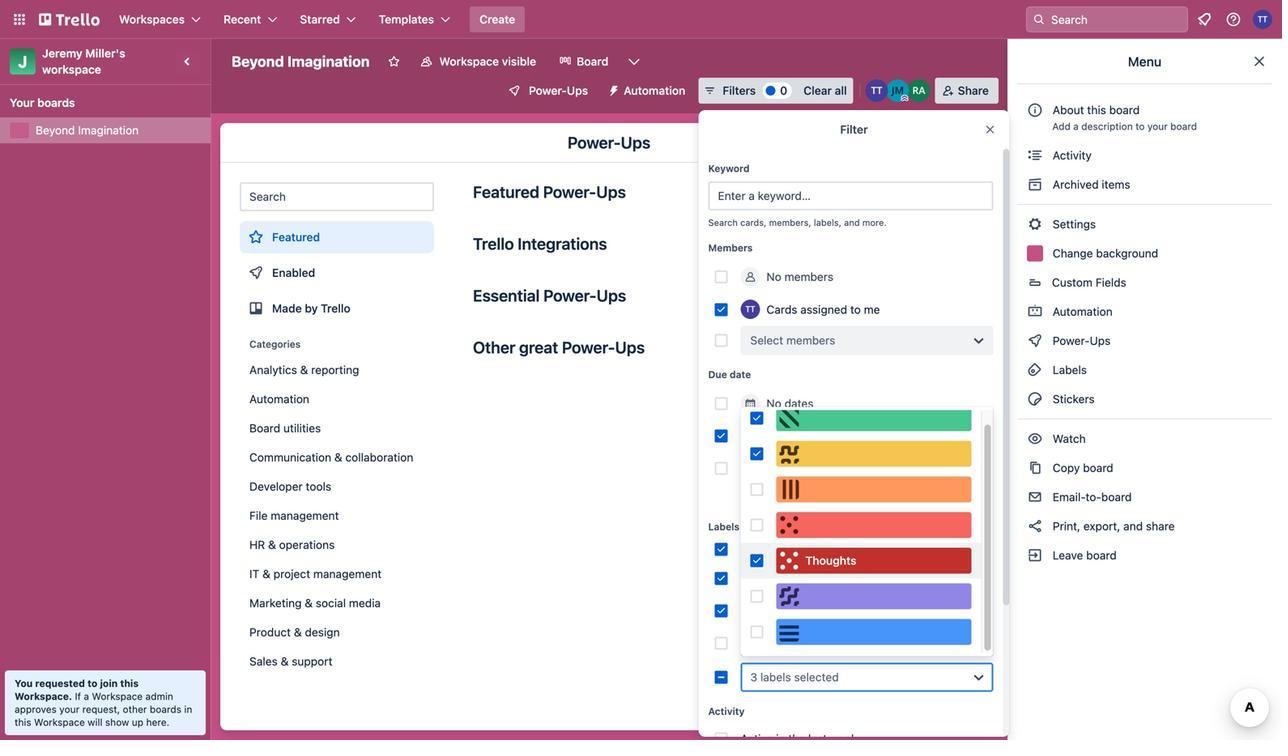 Task type: vqa. For each thing, say whether or not it's contained in the screenshot.
the add "icon"
no



Task type: locate. For each thing, give the bounding box(es) containing it.
2 vertical spatial to
[[88, 678, 98, 690]]

close popover image
[[984, 123, 997, 136]]

1 vertical spatial beyond
[[36, 124, 75, 137]]

& for support
[[281, 655, 289, 668]]

leave
[[1053, 549, 1084, 562]]

1 vertical spatial a
[[84, 691, 89, 703]]

board down export,
[[1087, 549, 1117, 562]]

sm image inside email-to-board link
[[1027, 489, 1044, 506]]

0 horizontal spatial automation
[[250, 393, 309, 406]]

0 vertical spatial your
[[1148, 121, 1168, 132]]

due in the next day
[[767, 462, 868, 475]]

menu
[[1129, 54, 1162, 69]]

hr & operations
[[250, 538, 335, 552]]

options
[[804, 493, 844, 506]]

0 horizontal spatial this
[[15, 717, 31, 728]]

0 horizontal spatial imagination
[[78, 124, 139, 137]]

made by trello
[[272, 302, 351, 315]]

0 horizontal spatial workspace
[[34, 717, 85, 728]]

workspace left visible
[[440, 55, 499, 68]]

your boards with 1 items element
[[10, 93, 193, 113]]

in right other
[[184, 704, 192, 715]]

power-ups button
[[497, 78, 598, 104]]

join
[[100, 678, 118, 690]]

power-ups down the custom fields
[[1050, 334, 1114, 348]]

power-ups inside 'link'
[[1050, 334, 1114, 348]]

this inside about this board add a description to your board
[[1088, 103, 1107, 117]]

description
[[1082, 121, 1133, 132]]

automation link up board utilities link at left
[[240, 387, 434, 412]]

1 vertical spatial board
[[250, 422, 281, 435]]

product & design
[[250, 626, 340, 639]]

watch link
[[1018, 426, 1273, 452]]

automation down customize views image
[[624, 84, 686, 97]]

0 horizontal spatial activity
[[709, 706, 745, 718]]

0 vertical spatial in
[[791, 462, 800, 475]]

1 vertical spatial this
[[120, 678, 139, 690]]

2 sm image from the top
[[1027, 216, 1044, 233]]

0 notifications image
[[1195, 10, 1215, 29]]

no left dates
[[767, 397, 782, 410]]

beyond imagination down your boards with 1 items element
[[36, 124, 139, 137]]

sm image inside copy board link
[[1027, 460, 1044, 476]]

sm image for copy board
[[1027, 460, 1044, 476]]

labels down show more options button
[[785, 543, 816, 556]]

power-
[[529, 84, 567, 97], [568, 133, 621, 152], [543, 182, 597, 201], [544, 286, 597, 305], [1053, 334, 1090, 348], [562, 338, 615, 357]]

to
[[1136, 121, 1145, 132], [851, 303, 861, 316], [88, 678, 98, 690]]

beyond imagination down starred
[[232, 53, 370, 70]]

enabled link
[[240, 257, 434, 289]]

featured up enabled
[[272, 231, 320, 244]]

terry turtle (terryturtle) image
[[866, 79, 889, 102], [741, 300, 760, 319]]

show
[[741, 493, 770, 506]]

0 vertical spatial workspace
[[440, 55, 499, 68]]

your boards
[[10, 96, 75, 109]]

1 vertical spatial to
[[851, 303, 861, 316]]

share
[[1147, 520, 1175, 533]]

1 vertical spatial in
[[184, 704, 192, 715]]

color: orange, title: none element
[[741, 631, 994, 657]]

sm image inside archived items link
[[1027, 177, 1044, 193]]

workspace visible
[[440, 55, 536, 68]]

this inside if a workspace admin approves your request, other boards in this workspace will show up here.
[[15, 717, 31, 728]]

management up operations
[[271, 509, 339, 523]]

your
[[1148, 121, 1168, 132], [59, 704, 80, 715]]

1 horizontal spatial this
[[120, 678, 139, 690]]

power-ups down 'board' link
[[529, 84, 588, 97]]

your down if
[[59, 704, 80, 715]]

workspace visible button
[[410, 49, 546, 75]]

management down hr & operations link
[[313, 568, 382, 581]]

ups inside "button"
[[567, 84, 588, 97]]

2 horizontal spatial to
[[1136, 121, 1145, 132]]

to for you requested to join this workspace.
[[88, 678, 98, 690]]

& right it
[[263, 568, 271, 581]]

1 vertical spatial beyond imagination
[[36, 124, 139, 137]]

clear all
[[804, 84, 847, 97]]

collaboration
[[346, 451, 413, 464]]

0 vertical spatial labels
[[1050, 363, 1087, 377]]

2 vertical spatial this
[[15, 717, 31, 728]]

your
[[10, 96, 34, 109]]

sm image
[[601, 78, 624, 100], [1027, 177, 1044, 193], [1027, 333, 1044, 349], [1027, 391, 1044, 408], [1027, 460, 1044, 476]]

8 sm image from the top
[[1027, 548, 1044, 564]]

4 sm image from the top
[[1027, 362, 1044, 378]]

labels right 3
[[761, 671, 791, 684]]

color: purple, title: none image
[[777, 584, 972, 610]]

sm image inside power-ups 'link'
[[1027, 333, 1044, 349]]

requested
[[35, 678, 85, 690]]

trello up essential at the left
[[473, 234, 514, 253]]

0 vertical spatial featured
[[473, 182, 540, 201]]

this up description
[[1088, 103, 1107, 117]]

featured for featured power-ups
[[473, 182, 540, 201]]

sm image inside automation button
[[601, 78, 624, 100]]

1 sm image from the top
[[1027, 147, 1044, 164]]

0 horizontal spatial terry turtle (terryturtle) image
[[741, 300, 760, 319]]

sm image
[[1027, 147, 1044, 164], [1027, 216, 1044, 233], [1027, 304, 1044, 320], [1027, 362, 1044, 378], [1027, 431, 1044, 447], [1027, 489, 1044, 506], [1027, 519, 1044, 535], [1027, 548, 1044, 564]]

color: green, title: none image
[[777, 406, 972, 431]]

1 horizontal spatial due
[[767, 462, 788, 475]]

board up to-
[[1083, 461, 1114, 475]]

in left the
[[791, 462, 800, 475]]

sm image for power-ups
[[1027, 333, 1044, 349]]

due left date
[[709, 369, 727, 380]]

0 vertical spatial terry turtle (terryturtle) image
[[866, 79, 889, 102]]

1 horizontal spatial automation link
[[1018, 299, 1273, 325]]

1 horizontal spatial your
[[1148, 121, 1168, 132]]

0 horizontal spatial automation link
[[240, 387, 434, 412]]

and left share
[[1124, 520, 1143, 533]]

due for due in the next day
[[767, 462, 788, 475]]

automation up board utilities
[[250, 393, 309, 406]]

a
[[1074, 121, 1079, 132], [84, 691, 89, 703]]

reporting
[[311, 363, 359, 377]]

1 vertical spatial workspace
[[92, 691, 143, 703]]

1 no from the top
[[767, 270, 782, 284]]

1 horizontal spatial trello
[[473, 234, 514, 253]]

project
[[274, 568, 310, 581]]

0 horizontal spatial board
[[250, 422, 281, 435]]

print, export, and share
[[1050, 520, 1175, 533]]

automation down the custom fields
[[1050, 305, 1113, 318]]

0 vertical spatial labels
[[785, 543, 816, 556]]

1 horizontal spatial imagination
[[288, 53, 370, 70]]

this member is an admin of this board. image
[[902, 95, 909, 102]]

0 horizontal spatial your
[[59, 704, 80, 715]]

1 vertical spatial trello
[[321, 302, 351, 315]]

automation button
[[601, 78, 695, 104]]

archived
[[1053, 178, 1099, 191]]

beyond imagination link
[[36, 122, 201, 139]]

workspace down approves
[[34, 717, 85, 728]]

cards assigned to me
[[767, 303, 880, 316]]

to inside you requested to join this workspace.
[[88, 678, 98, 690]]

& left social
[[305, 597, 313, 610]]

change
[[1053, 247, 1094, 260]]

no down more
[[767, 543, 782, 556]]

boards right your
[[37, 96, 75, 109]]

sm image for stickers
[[1027, 391, 1044, 408]]

0 horizontal spatial and
[[844, 218, 860, 228]]

no up cards in the right of the page
[[767, 270, 782, 284]]

board left utilities
[[250, 422, 281, 435]]

trello right by
[[321, 302, 351, 315]]

0 vertical spatial a
[[1074, 121, 1079, 132]]

& right analytics
[[300, 363, 308, 377]]

workspace inside button
[[440, 55, 499, 68]]

1 horizontal spatial boards
[[150, 704, 182, 715]]

social
[[316, 597, 346, 610]]

0 vertical spatial to
[[1136, 121, 1145, 132]]

1 horizontal spatial terry turtle (terryturtle) image
[[866, 79, 889, 102]]

0 vertical spatial imagination
[[288, 53, 370, 70]]

show
[[105, 717, 129, 728]]

file management
[[250, 509, 339, 523]]

members for select members
[[787, 334, 836, 347]]

no labels
[[767, 543, 816, 556]]

color: bold red, title: "thoughts" element
[[777, 548, 972, 574]]

beyond inside beyond imagination link
[[36, 124, 75, 137]]

& right sales
[[281, 655, 289, 668]]

0 vertical spatial boards
[[37, 96, 75, 109]]

1 vertical spatial terry turtle (terryturtle) image
[[741, 300, 760, 319]]

& for collaboration
[[335, 451, 342, 464]]

the
[[803, 462, 820, 475]]

0 horizontal spatial labels
[[709, 521, 740, 533]]

beyond down recent popup button
[[232, 53, 284, 70]]

communication & collaboration
[[250, 451, 413, 464]]

0 vertical spatial members
[[785, 270, 834, 284]]

imagination down your boards with 1 items element
[[78, 124, 139, 137]]

color: blue, title: none image
[[777, 619, 972, 645]]

automation link
[[1018, 299, 1273, 325], [240, 387, 434, 412]]

1 horizontal spatial a
[[1074, 121, 1079, 132]]

members
[[709, 242, 753, 254]]

0 vertical spatial power-ups
[[529, 84, 588, 97]]

3 no from the top
[[767, 543, 782, 556]]

power- down visible
[[529, 84, 567, 97]]

categories
[[250, 339, 301, 350]]

communication
[[250, 451, 331, 464]]

sm image for archived items
[[1027, 177, 1044, 193]]

sm image inside watch link
[[1027, 431, 1044, 447]]

power- down integrations
[[544, 286, 597, 305]]

0 vertical spatial due
[[709, 369, 727, 380]]

this down approves
[[15, 717, 31, 728]]

terry turtle (terryturtle) image left cards in the right of the page
[[741, 300, 760, 319]]

starred button
[[290, 6, 366, 32]]

clear all button
[[797, 78, 854, 104]]

labels for no
[[785, 543, 816, 556]]

a inside about this board add a description to your board
[[1074, 121, 1079, 132]]

0 horizontal spatial due
[[709, 369, 727, 380]]

a right if
[[84, 691, 89, 703]]

due up more
[[767, 462, 788, 475]]

select members
[[751, 334, 836, 347]]

a inside if a workspace admin approves your request, other boards in this workspace will show up here.
[[84, 691, 89, 703]]

sm image inside labels link
[[1027, 362, 1044, 378]]

media
[[349, 597, 381, 610]]

your inside about this board add a description to your board
[[1148, 121, 1168, 132]]

members down cards assigned to me
[[787, 334, 836, 347]]

sm image inside activity link
[[1027, 147, 1044, 164]]

to left me
[[851, 303, 861, 316]]

2 vertical spatial no
[[767, 543, 782, 556]]

marketing & social media link
[[240, 591, 434, 617]]

2 vertical spatial workspace
[[34, 717, 85, 728]]

0 horizontal spatial to
[[88, 678, 98, 690]]

6 sm image from the top
[[1027, 489, 1044, 506]]

ruby anderson (rubyanderson7) image
[[908, 79, 931, 102]]

board left customize views image
[[577, 55, 609, 68]]

1 vertical spatial due
[[767, 462, 788, 475]]

2 horizontal spatial this
[[1088, 103, 1107, 117]]

members
[[785, 270, 834, 284], [787, 334, 836, 347]]

sm image for automation
[[1027, 304, 1044, 320]]

your up activity link
[[1148, 121, 1168, 132]]

no for no labels
[[767, 543, 782, 556]]

1 horizontal spatial beyond imagination
[[232, 53, 370, 70]]

automation link down custom fields button
[[1018, 299, 1273, 325]]

1 vertical spatial your
[[59, 704, 80, 715]]

0 horizontal spatial beyond
[[36, 124, 75, 137]]

0 horizontal spatial featured
[[272, 231, 320, 244]]

boards down admin
[[150, 704, 182, 715]]

7 sm image from the top
[[1027, 519, 1044, 535]]

1 vertical spatial no
[[767, 397, 782, 410]]

automation inside button
[[624, 84, 686, 97]]

other great power-ups
[[473, 338, 645, 357]]

1 vertical spatial featured
[[272, 231, 320, 244]]

1 vertical spatial members
[[787, 334, 836, 347]]

workspace down join
[[92, 691, 143, 703]]

0 vertical spatial activity
[[1050, 149, 1092, 162]]

other
[[473, 338, 516, 357]]

0 vertical spatial board
[[577, 55, 609, 68]]

recent
[[224, 13, 261, 26]]

fields
[[1096, 276, 1127, 289]]

and left more. at the top right
[[844, 218, 860, 228]]

design
[[305, 626, 340, 639]]

workspace navigation collapse icon image
[[177, 50, 199, 73]]

copy
[[1053, 461, 1080, 475]]

this right join
[[120, 678, 139, 690]]

1 horizontal spatial and
[[1124, 520, 1143, 533]]

imagination inside text field
[[288, 53, 370, 70]]

sm image for print, export, and share
[[1027, 519, 1044, 535]]

terry turtle (terryturtle) image left this member is an admin of this board. icon
[[866, 79, 889, 102]]

featured up trello integrations
[[473, 182, 540, 201]]

2 horizontal spatial workspace
[[440, 55, 499, 68]]

create
[[480, 13, 515, 26]]

members up cards assigned to me
[[785, 270, 834, 284]]

& for project
[[263, 568, 271, 581]]

to left join
[[88, 678, 98, 690]]

sm image inside print, export, and share link
[[1027, 519, 1044, 535]]

no
[[767, 270, 782, 284], [767, 397, 782, 410], [767, 543, 782, 556]]

1 horizontal spatial to
[[851, 303, 861, 316]]

0 vertical spatial this
[[1088, 103, 1107, 117]]

& down board utilities link at left
[[335, 451, 342, 464]]

1 horizontal spatial in
[[791, 462, 800, 475]]

& left the design
[[294, 626, 302, 639]]

1 horizontal spatial beyond
[[232, 53, 284, 70]]

marketing & social media
[[250, 597, 381, 610]]

due date
[[709, 369, 751, 380]]

board
[[1110, 103, 1140, 117], [1171, 121, 1198, 132], [1083, 461, 1114, 475], [1102, 491, 1132, 504], [1087, 549, 1117, 562]]

more.
[[863, 218, 887, 228]]

sales & support link
[[240, 649, 434, 675]]

0 vertical spatial automation
[[624, 84, 686, 97]]

1 horizontal spatial automation
[[624, 84, 686, 97]]

color: yellow, title: none image
[[777, 441, 972, 467]]

0 horizontal spatial trello
[[321, 302, 351, 315]]

sm image inside leave board link
[[1027, 548, 1044, 564]]

power-ups down automation button
[[568, 133, 651, 152]]

2 vertical spatial power-ups
[[1050, 334, 1114, 348]]

integrations
[[518, 234, 607, 253]]

date
[[730, 369, 751, 380]]

1 vertical spatial labels
[[761, 671, 791, 684]]

2 horizontal spatial automation
[[1050, 305, 1113, 318]]

0 vertical spatial beyond imagination
[[232, 53, 370, 70]]

stickers
[[1050, 393, 1095, 406]]

power- inside "button"
[[529, 84, 567, 97]]

share button
[[936, 78, 999, 104]]

0 horizontal spatial beyond imagination
[[36, 124, 139, 137]]

0 horizontal spatial in
[[184, 704, 192, 715]]

imagination down starred popup button
[[288, 53, 370, 70]]

a right add
[[1074, 121, 1079, 132]]

2 no from the top
[[767, 397, 782, 410]]

boards inside if a workspace admin approves your request, other boards in this workspace will show up here.
[[150, 704, 182, 715]]

hr
[[250, 538, 265, 552]]

star or unstar board image
[[388, 55, 401, 68]]

sm image inside settings link
[[1027, 216, 1044, 233]]

board for board utilities
[[250, 422, 281, 435]]

all
[[835, 84, 847, 97]]

& inside "link"
[[294, 626, 302, 639]]

featured
[[473, 182, 540, 201], [272, 231, 320, 244]]

0 vertical spatial no
[[767, 270, 782, 284]]

5 sm image from the top
[[1027, 431, 1044, 447]]

workspaces
[[119, 13, 185, 26]]

board up description
[[1110, 103, 1140, 117]]

and
[[844, 218, 860, 228], [1124, 520, 1143, 533]]

1 horizontal spatial board
[[577, 55, 609, 68]]

1 vertical spatial automation link
[[240, 387, 434, 412]]

to up activity link
[[1136, 121, 1145, 132]]

beyond down your boards
[[36, 124, 75, 137]]

Search field
[[1046, 7, 1188, 32]]

featured for featured
[[272, 231, 320, 244]]

sm image for labels
[[1027, 362, 1044, 378]]

0 horizontal spatial a
[[84, 691, 89, 703]]

jeremy
[[42, 47, 82, 60]]

sm image inside the stickers 'link'
[[1027, 391, 1044, 408]]

due for due date
[[709, 369, 727, 380]]

1 vertical spatial boards
[[150, 704, 182, 715]]

0 vertical spatial beyond
[[232, 53, 284, 70]]

power- up stickers
[[1053, 334, 1090, 348]]

& right the hr
[[268, 538, 276, 552]]

&
[[300, 363, 308, 377], [335, 451, 342, 464], [268, 538, 276, 552], [263, 568, 271, 581], [305, 597, 313, 610], [294, 626, 302, 639], [281, 655, 289, 668]]

power-ups inside "button"
[[529, 84, 588, 97]]

1 horizontal spatial featured
[[473, 182, 540, 201]]

3 sm image from the top
[[1027, 304, 1044, 320]]

labels
[[785, 543, 816, 556], [761, 671, 791, 684]]

this
[[1088, 103, 1107, 117], [120, 678, 139, 690], [15, 717, 31, 728]]



Task type: describe. For each thing, give the bounding box(es) containing it.
show more options button
[[741, 491, 860, 508]]

export,
[[1084, 520, 1121, 533]]

0 vertical spatial automation link
[[1018, 299, 1273, 325]]

custom fields
[[1053, 276, 1127, 289]]

no for no dates
[[767, 397, 782, 410]]

keyword
[[709, 163, 750, 174]]

email-
[[1053, 491, 1086, 504]]

developer tools link
[[240, 474, 434, 500]]

here.
[[146, 717, 169, 728]]

1 vertical spatial imagination
[[78, 124, 139, 137]]

trello integrations
[[473, 234, 607, 253]]

product
[[250, 626, 291, 639]]

to inside about this board add a description to your board
[[1136, 121, 1145, 132]]

overdue
[[767, 429, 811, 443]]

workspace.
[[15, 691, 72, 703]]

color: green, title: none element
[[741, 566, 994, 592]]

sales & support
[[250, 655, 333, 668]]

power- up featured power-ups
[[568, 133, 621, 152]]

1 vertical spatial labels
[[709, 521, 740, 533]]

sm image for activity
[[1027, 147, 1044, 164]]

developer
[[250, 480, 303, 493]]

1 vertical spatial activity
[[709, 706, 745, 718]]

items
[[1102, 178, 1131, 191]]

1 horizontal spatial activity
[[1050, 149, 1092, 162]]

utilities
[[284, 422, 321, 435]]

0 vertical spatial and
[[844, 218, 860, 228]]

color: orange, title: none image
[[777, 477, 972, 503]]

miller's
[[85, 47, 125, 60]]

0 vertical spatial trello
[[473, 234, 514, 253]]

approves
[[15, 704, 57, 715]]

to for cards assigned to me
[[851, 303, 861, 316]]

operations
[[279, 538, 335, 552]]

j
[[18, 52, 27, 71]]

1 vertical spatial automation
[[1050, 305, 1113, 318]]

print,
[[1053, 520, 1081, 533]]

product & design link
[[240, 620, 434, 646]]

labels link
[[1018, 357, 1273, 383]]

marketing
[[250, 597, 302, 610]]

it
[[250, 568, 260, 581]]

Enter a keyword… text field
[[709, 182, 994, 211]]

customize views image
[[627, 53, 643, 70]]

selected
[[795, 671, 839, 684]]

great
[[519, 338, 559, 357]]

recent button
[[214, 6, 287, 32]]

day
[[849, 462, 868, 475]]

if
[[75, 691, 81, 703]]

stickers link
[[1018, 387, 1273, 412]]

copy board link
[[1018, 455, 1273, 481]]

it & project management link
[[240, 562, 434, 587]]

support
[[292, 655, 333, 668]]

sm image for watch
[[1027, 431, 1044, 447]]

workspace
[[42, 63, 101, 76]]

sm image for email-to-board
[[1027, 489, 1044, 506]]

0 horizontal spatial boards
[[37, 96, 75, 109]]

clear
[[804, 84, 832, 97]]

filter
[[841, 123, 868, 136]]

settings
[[1050, 218, 1096, 231]]

custom fields button
[[1018, 270, 1273, 296]]

watch
[[1050, 432, 1089, 446]]

analytics & reporting link
[[240, 357, 434, 383]]

sales
[[250, 655, 278, 668]]

3 labels selected
[[751, 671, 839, 684]]

board up activity link
[[1171, 121, 1198, 132]]

color: red, title: none image
[[777, 513, 972, 538]]

archived items link
[[1018, 172, 1273, 198]]

select
[[751, 334, 784, 347]]

this inside you requested to join this workspace.
[[120, 678, 139, 690]]

made
[[272, 302, 302, 315]]

dates
[[785, 397, 814, 410]]

essential
[[473, 286, 540, 305]]

ups inside 'link'
[[1090, 334, 1111, 348]]

power- up integrations
[[543, 182, 597, 201]]

email-to-board link
[[1018, 485, 1273, 510]]

1 horizontal spatial labels
[[1050, 363, 1087, 377]]

jeremy miller (jeremymiller198) image
[[887, 79, 910, 102]]

will
[[88, 717, 103, 728]]

1 horizontal spatial workspace
[[92, 691, 143, 703]]

analytics
[[250, 363, 297, 377]]

sm image for leave board
[[1027, 548, 1044, 564]]

Search text field
[[240, 182, 434, 211]]

search image
[[1033, 13, 1046, 26]]

members,
[[769, 218, 812, 228]]

in inside if a workspace admin approves your request, other boards in this workspace will show up here.
[[184, 704, 192, 715]]

share
[[958, 84, 989, 97]]

board utilities
[[250, 422, 321, 435]]

assigned
[[801, 303, 848, 316]]

primary element
[[0, 0, 1283, 39]]

2 vertical spatial automation
[[250, 393, 309, 406]]

background
[[1097, 247, 1159, 260]]

& for operations
[[268, 538, 276, 552]]

custom
[[1053, 276, 1093, 289]]

1 vertical spatial management
[[313, 568, 382, 581]]

workspaces button
[[109, 6, 211, 32]]

board for board
[[577, 55, 609, 68]]

you requested to join this workspace.
[[15, 678, 139, 703]]

& for social
[[305, 597, 313, 610]]

0 vertical spatial management
[[271, 509, 339, 523]]

power-ups link
[[1018, 328, 1273, 354]]

other
[[123, 704, 147, 715]]

sm image for settings
[[1027, 216, 1044, 233]]

color: yellow, title: none element
[[741, 598, 994, 624]]

your inside if a workspace admin approves your request, other boards in this workspace will show up here.
[[59, 704, 80, 715]]

power- inside 'link'
[[1053, 334, 1090, 348]]

members for no members
[[785, 270, 834, 284]]

& for design
[[294, 626, 302, 639]]

beyond inside beyond imagination text field
[[232, 53, 284, 70]]

1 vertical spatial and
[[1124, 520, 1143, 533]]

beyond imagination inside text field
[[232, 53, 370, 70]]

copy board
[[1050, 461, 1114, 475]]

& for reporting
[[300, 363, 308, 377]]

1 vertical spatial power-ups
[[568, 133, 651, 152]]

show more options
[[741, 493, 844, 506]]

admin
[[145, 691, 173, 703]]

open information menu image
[[1226, 11, 1242, 28]]

it & project management
[[250, 568, 382, 581]]

templates button
[[369, 6, 460, 32]]

labels,
[[814, 218, 842, 228]]

change background
[[1050, 247, 1159, 260]]

terry turtle (terryturtle) image
[[1254, 10, 1273, 29]]

leave board
[[1050, 549, 1117, 562]]

Board name text field
[[224, 49, 378, 75]]

developer tools
[[250, 480, 332, 493]]

featured power-ups
[[473, 182, 626, 201]]

hr & operations link
[[240, 532, 434, 558]]

labels for 3
[[761, 671, 791, 684]]

file management link
[[240, 503, 434, 529]]

templates
[[379, 13, 434, 26]]

cards
[[767, 303, 798, 316]]

back to home image
[[39, 6, 100, 32]]

no for no members
[[767, 270, 782, 284]]

board up print, export, and share
[[1102, 491, 1132, 504]]

power- right great
[[562, 338, 615, 357]]



